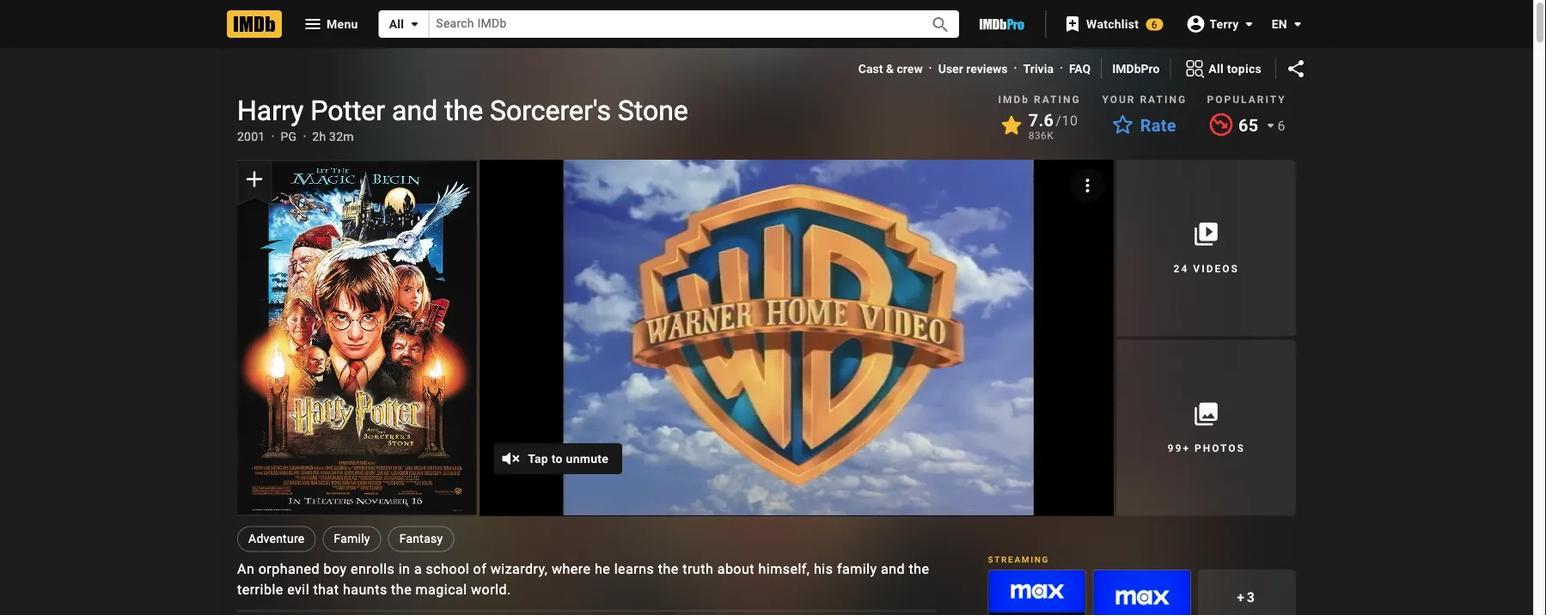 Task type: locate. For each thing, give the bounding box(es) containing it.
a
[[414, 562, 422, 578]]

adventure button
[[237, 527, 316, 553]]

an
[[237, 562, 255, 578]]

0 horizontal spatial all
[[389, 17, 404, 31]]

6 right 65
[[1278, 117, 1286, 134]]

and
[[392, 95, 438, 127], [881, 562, 905, 578]]

2 watch on max image from the left
[[1094, 571, 1191, 616]]

7.6 / 10 836k
[[1029, 110, 1079, 142]]

enrolls
[[351, 562, 395, 578]]

1 horizontal spatial watch on max image
[[1094, 571, 1191, 616]]

rating up /
[[1034, 94, 1081, 106]]

0 vertical spatial and
[[392, 95, 438, 127]]

0 horizontal spatial watch on max image
[[989, 571, 1086, 616]]

user
[[939, 61, 964, 76]]

arrow drop down image inside en button
[[1288, 14, 1309, 34]]

6
[[1152, 18, 1158, 31], [1278, 117, 1286, 134]]

0 vertical spatial arrow drop down image
[[1288, 14, 1309, 34]]

None field
[[429, 11, 911, 38]]

faq button
[[1070, 60, 1091, 77]]

imdbpro
[[1113, 61, 1160, 76]]

2h
[[312, 130, 326, 144]]

1 vertical spatial 6
[[1278, 117, 1286, 134]]

categories image
[[1185, 58, 1206, 79]]

arrow drop down image
[[1240, 14, 1260, 34], [404, 14, 425, 34]]

watch on max image
[[989, 571, 1086, 616], [1094, 571, 1191, 616]]

+3 button
[[1198, 570, 1297, 616]]

tap to unmute button
[[494, 444, 623, 475]]

watch on max image for middle group
[[989, 571, 1086, 616]]

harry
[[237, 95, 304, 127]]

all right menu
[[389, 17, 404, 31]]

arrow drop down image left en
[[1240, 14, 1260, 34]]

all inside search box
[[389, 17, 404, 31]]

rating up rate
[[1141, 94, 1187, 106]]

pg
[[281, 130, 297, 144]]

arrow drop down image
[[1288, 14, 1309, 34], [1261, 115, 1282, 136]]

faq
[[1070, 61, 1091, 76]]

6 left account circle image at the right of page
[[1152, 18, 1158, 31]]

wizardry,
[[491, 562, 548, 578]]

volume off image
[[501, 449, 521, 470]]

watch harry potter and the sorcerer's stone element
[[480, 160, 1114, 516]]

to
[[552, 452, 563, 466]]

0 horizontal spatial arrow drop down image
[[404, 14, 425, 34]]

all
[[389, 17, 404, 31], [1209, 61, 1224, 75]]

0 horizontal spatial rating
[[1034, 94, 1081, 106]]

all right categories image
[[1209, 61, 1224, 75]]

cast & crew button
[[859, 60, 923, 77]]

rating
[[1034, 94, 1081, 106], [1141, 94, 1187, 106]]

0 vertical spatial all
[[389, 17, 404, 31]]

he
[[595, 562, 611, 578]]

1 rating from the left
[[1034, 94, 1081, 106]]

rating for your rating
[[1141, 94, 1187, 106]]

0 horizontal spatial arrow drop down image
[[1261, 115, 1282, 136]]

arrow drop down image inside terry button
[[1240, 14, 1260, 34]]

tap to unmute
[[528, 452, 609, 466]]

watchlist image
[[1063, 14, 1083, 34]]

video player application
[[480, 160, 1114, 516]]

magical
[[416, 582, 467, 599]]

arrow drop down image up share on social media image at the right
[[1288, 14, 1309, 34]]

&
[[886, 61, 894, 76]]

1 vertical spatial and
[[881, 562, 905, 578]]

his
[[814, 562, 834, 578]]

your
[[1103, 94, 1136, 106]]

sorcerer's
[[490, 95, 611, 127]]

topics
[[1228, 61, 1262, 75]]

cast & crew
[[859, 61, 923, 76]]

imdb
[[999, 94, 1030, 106]]

of
[[473, 562, 487, 578]]

evil
[[287, 582, 310, 599]]

streaming
[[988, 555, 1050, 565]]

1 horizontal spatial arrow drop down image
[[1288, 14, 1309, 34]]

836k
[[1029, 130, 1054, 142]]

boy
[[324, 562, 347, 578]]

1 horizontal spatial 6
[[1278, 117, 1286, 134]]

1 vertical spatial all
[[1209, 61, 1224, 75]]

and right potter at the top left of page
[[392, 95, 438, 127]]

the
[[445, 95, 483, 127], [658, 562, 679, 578], [909, 562, 930, 578], [391, 582, 412, 599]]

65
[[1239, 115, 1259, 135]]

24 videos
[[1174, 263, 1240, 275]]

arrow drop down image right 65
[[1261, 115, 1282, 136]]

2 horizontal spatial group
[[1093, 570, 1192, 616]]

and right family
[[881, 562, 905, 578]]

1 watch on max image from the left
[[989, 571, 1086, 616]]

+3
[[1238, 590, 1258, 606]]

1 horizontal spatial all
[[1209, 61, 1224, 75]]

0 horizontal spatial 6
[[1152, 18, 1158, 31]]

account circle image
[[1186, 14, 1207, 34]]

Search IMDb text field
[[429, 11, 911, 38]]

1 vertical spatial arrow drop down image
[[1261, 115, 1282, 136]]

99+
[[1168, 443, 1191, 455]]

arrow drop down image right menu
[[404, 14, 425, 34]]

group
[[237, 160, 477, 516], [988, 570, 1086, 616], [1093, 570, 1192, 616]]

menu button
[[289, 10, 372, 38]]

1 horizontal spatial and
[[881, 562, 905, 578]]

family button
[[323, 527, 382, 553]]

popularity
[[1208, 94, 1287, 106]]

menu
[[327, 17, 358, 31]]

your rating
[[1103, 94, 1187, 106]]

learns
[[615, 562, 655, 578]]

1 horizontal spatial rating
[[1141, 94, 1187, 106]]

and inside 'an orphaned boy enrolls in a school of wizardry, where he learns the truth about himself, his family and the terrible evil that haunts the magical world.'
[[881, 562, 905, 578]]

99+ photos button
[[1117, 340, 1297, 516]]

1 horizontal spatial arrow drop down image
[[1240, 14, 1260, 34]]

harry potter and the sorcerer's stone
[[237, 95, 689, 127]]

rate
[[1141, 115, 1177, 135]]

2 rating from the left
[[1141, 94, 1187, 106]]



Task type: vqa. For each thing, say whether or not it's contained in the screenshot.
Sea to the right
no



Task type: describe. For each thing, give the bounding box(es) containing it.
7.6
[[1029, 110, 1054, 130]]

user reviews
[[939, 61, 1008, 76]]

all topics
[[1209, 61, 1262, 75]]

10
[[1062, 112, 1079, 129]]

tap
[[528, 452, 549, 466]]

home image
[[227, 10, 282, 38]]

imdb rating
[[999, 94, 1081, 106]]

haunts
[[343, 582, 387, 599]]

unmute
[[566, 452, 609, 466]]

in
[[399, 562, 411, 578]]

0 horizontal spatial group
[[237, 160, 477, 516]]

world.
[[471, 582, 511, 599]]

24 videos button
[[1117, 160, 1297, 336]]

family
[[837, 562, 877, 578]]

pg button
[[281, 129, 297, 146]]

cast
[[859, 61, 883, 76]]

user reviews button
[[939, 60, 1008, 77]]

menu image
[[303, 14, 323, 34]]

fantasy button
[[388, 527, 454, 553]]

trivia
[[1024, 61, 1054, 76]]

rate button
[[1103, 110, 1187, 141]]

crew
[[897, 61, 923, 76]]

watch on max image for the rightmost group
[[1094, 571, 1191, 616]]

where
[[552, 562, 591, 578]]

photos
[[1195, 443, 1246, 455]]

about
[[718, 562, 755, 578]]

2001
[[237, 130, 265, 144]]

all for all
[[389, 17, 404, 31]]

terrible
[[237, 582, 284, 599]]

adventure
[[248, 532, 305, 547]]

en
[[1272, 17, 1288, 31]]

all for all topics
[[1209, 61, 1224, 75]]

potter
[[311, 95, 385, 127]]

video autoplay preference image
[[1078, 175, 1098, 196]]

1 horizontal spatial group
[[988, 570, 1086, 616]]

reviews
[[967, 61, 1008, 76]]

rating for imdb rating
[[1034, 94, 1081, 106]]

orphaned
[[259, 562, 320, 578]]

0 horizontal spatial and
[[392, 95, 438, 127]]

share on social media image
[[1286, 58, 1307, 79]]

submit search image
[[931, 15, 951, 35]]

All search field
[[379, 10, 960, 38]]

arrow drop down image inside all button
[[404, 14, 425, 34]]

en button
[[1259, 9, 1309, 40]]

2h 32m
[[312, 130, 354, 144]]

fantasy
[[400, 532, 443, 547]]

tap to unmute group
[[480, 160, 1114, 517]]

2001 button
[[237, 129, 265, 146]]

none field inside all search box
[[429, 11, 911, 38]]

truth
[[683, 562, 714, 578]]

24
[[1174, 263, 1189, 275]]

robbie coltrane, warwick davis, richard harris, rupert grint, daniel radcliffe, and emma watson in harry potter and the sorcerer's stone (2001) image
[[237, 161, 477, 515]]

watchlist
[[1087, 17, 1140, 31]]

99+ photos
[[1168, 443, 1246, 455]]

all button
[[379, 10, 429, 38]]

terry
[[1210, 17, 1240, 31]]

imdbpro button
[[1113, 60, 1160, 77]]

stone
[[618, 95, 689, 127]]

terry button
[[1177, 8, 1260, 39]]

family
[[334, 532, 370, 547]]

himself,
[[759, 562, 810, 578]]

/
[[1056, 112, 1062, 129]]

32m
[[329, 130, 354, 144]]

trivia button
[[1024, 60, 1054, 77]]

that
[[313, 582, 339, 599]]

videos
[[1194, 263, 1240, 275]]

school
[[426, 562, 470, 578]]

an orphaned boy enrolls in a school of wizardry, where he learns the truth about himself, his family and the terrible evil that haunts the magical world.
[[237, 562, 930, 599]]

trailer image
[[480, 160, 1114, 517]]

0 vertical spatial 6
[[1152, 18, 1158, 31]]

all topics button
[[1171, 55, 1276, 83]]



